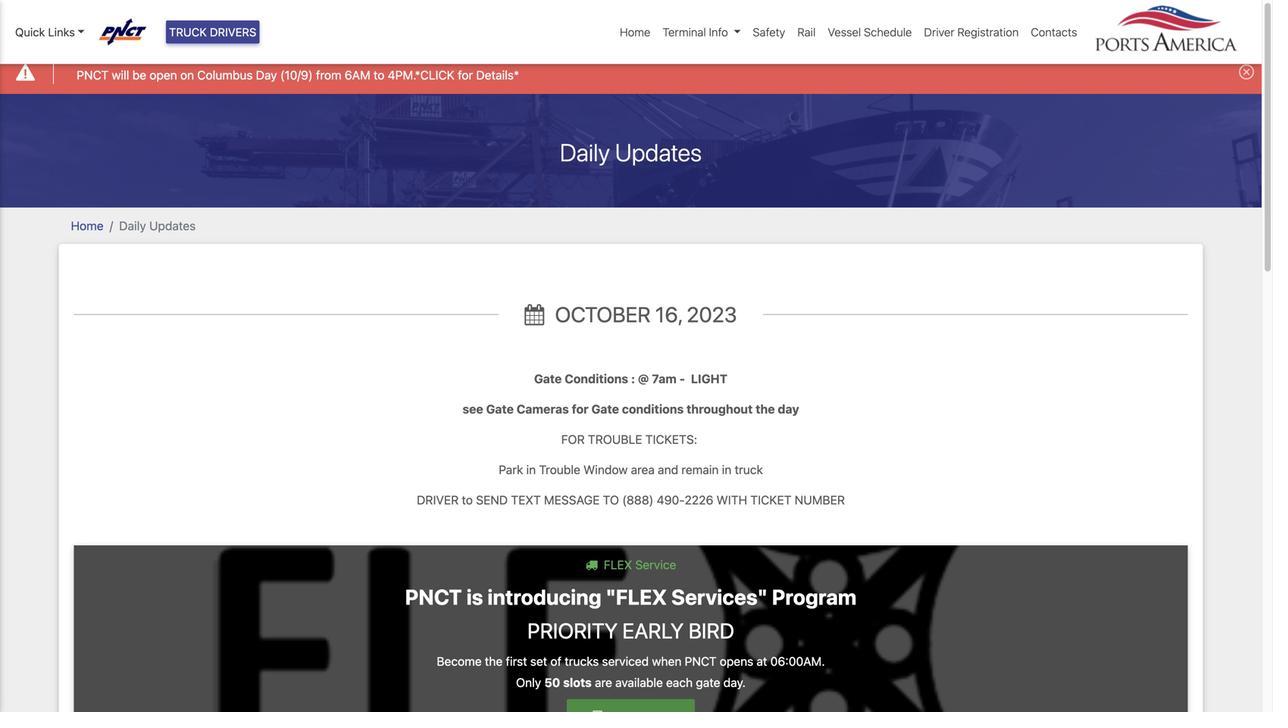 Task type: describe. For each thing, give the bounding box(es) containing it.
the inside become the first set of trucks serviced when pnct opens at 06:00am. only 50 slots are available each gate day.
[[485, 654, 503, 669]]

at
[[757, 654, 768, 669]]

from
[[316, 68, 342, 82]]

become the first set of trucks serviced when pnct opens at 06:00am. only 50 slots are available each gate day.
[[437, 654, 825, 690]]

contacts
[[1031, 25, 1078, 39]]

bird
[[689, 619, 735, 644]]

trucks
[[565, 654, 599, 669]]

calendar image
[[525, 304, 545, 325]]

2023
[[687, 302, 737, 327]]

ticket
[[751, 493, 792, 508]]

to
[[603, 493, 619, 508]]

"flex
[[606, 585, 667, 610]]

park
[[499, 463, 523, 477]]

and
[[658, 463, 679, 477]]

06:00am.
[[771, 654, 825, 669]]

each
[[666, 676, 693, 690]]

introducing
[[488, 585, 602, 610]]

terminal info link
[[657, 17, 747, 47]]

driver to send text message to (888) 490-2226 with ticket number
[[417, 493, 845, 508]]

490-
[[657, 493, 685, 508]]

truck
[[169, 25, 207, 39]]

day
[[778, 402, 799, 417]]

0 horizontal spatial daily
[[119, 219, 146, 233]]

only
[[516, 676, 541, 690]]

vessel
[[828, 25, 861, 39]]

set
[[530, 654, 547, 669]]

7am
[[652, 372, 677, 386]]

-
[[680, 372, 685, 386]]

1 horizontal spatial updates
[[615, 138, 702, 167]]

program
[[772, 585, 857, 610]]

1 horizontal spatial daily updates
[[560, 138, 702, 167]]

1 in from the left
[[527, 463, 536, 477]]

conditions
[[622, 402, 684, 417]]

early
[[623, 619, 684, 644]]

driver registration
[[924, 25, 1019, 39]]

(10/9)
[[280, 68, 313, 82]]

pnct for pnct will be open on columbus day (10/9) from 6am to 4pm.*click for details*
[[77, 68, 109, 82]]

pnct is introducing "flex services" program
[[405, 585, 857, 610]]

rail
[[798, 25, 816, 39]]

trouble
[[539, 463, 581, 477]]

schedule
[[864, 25, 912, 39]]

close image
[[1239, 64, 1255, 79]]

vessel schedule
[[828, 25, 912, 39]]

@
[[638, 372, 649, 386]]

serviced
[[602, 654, 649, 669]]

flex service
[[601, 558, 677, 572]]

services"
[[672, 585, 768, 610]]

october
[[555, 302, 651, 327]]

pnct will be open on columbus day (10/9) from 6am to 4pm.*click for details*
[[77, 68, 519, 82]]

conditions
[[565, 372, 629, 386]]

quick
[[15, 25, 45, 39]]

service
[[636, 558, 677, 572]]

quick links link
[[15, 23, 85, 41]]

park in trouble window area and remain in truck
[[499, 463, 763, 477]]

1 vertical spatial home link
[[71, 219, 104, 233]]

6am
[[345, 68, 371, 82]]

driver registration link
[[918, 17, 1025, 47]]

throughout
[[687, 402, 753, 417]]

0 horizontal spatial home
[[71, 219, 104, 233]]

october 16, 2023
[[551, 302, 737, 327]]

info
[[709, 25, 728, 39]]

first
[[506, 654, 527, 669]]

gate
[[696, 676, 721, 690]]

be
[[132, 68, 146, 82]]

pnct inside become the first set of trucks serviced when pnct opens at 06:00am. only 50 slots are available each gate day.
[[685, 654, 717, 669]]

2 horizontal spatial gate
[[592, 402, 619, 417]]

driver
[[417, 493, 459, 508]]



Task type: locate. For each thing, give the bounding box(es) containing it.
available
[[616, 676, 663, 690]]

is
[[467, 585, 483, 610]]

will
[[112, 68, 129, 82]]

4pm.*click
[[388, 68, 455, 82]]

for
[[458, 68, 473, 82], [572, 402, 589, 417]]

0 vertical spatial daily
[[560, 138, 610, 167]]

1 horizontal spatial daily
[[560, 138, 610, 167]]

see
[[463, 402, 483, 417]]

0 horizontal spatial gate
[[486, 402, 514, 417]]

0 vertical spatial pnct
[[77, 68, 109, 82]]

on
[[180, 68, 194, 82]]

pnct left is
[[405, 585, 462, 610]]

for inside "alert"
[[458, 68, 473, 82]]

message
[[544, 493, 600, 508]]

home
[[620, 25, 651, 39], [71, 219, 104, 233]]

gate
[[534, 372, 562, 386], [486, 402, 514, 417], [592, 402, 619, 417]]

to right 6am at the left top
[[374, 68, 385, 82]]

see gate cameras for gate conditions throughout the day
[[463, 402, 799, 417]]

trouble
[[588, 433, 642, 447]]

1 vertical spatial the
[[485, 654, 503, 669]]

1 horizontal spatial home
[[620, 25, 651, 39]]

0 horizontal spatial updates
[[149, 219, 196, 233]]

pnct left will
[[77, 68, 109, 82]]

light
[[691, 372, 728, 386]]

0 horizontal spatial the
[[485, 654, 503, 669]]

1 vertical spatial pnct
[[405, 585, 462, 610]]

with
[[717, 493, 748, 508]]

day
[[256, 68, 277, 82]]

registration
[[958, 25, 1019, 39]]

0 vertical spatial to
[[374, 68, 385, 82]]

for left the details*
[[458, 68, 473, 82]]

tickets:
[[646, 433, 698, 447]]

in left truck
[[722, 463, 732, 477]]

0 vertical spatial daily updates
[[560, 138, 702, 167]]

become
[[437, 654, 482, 669]]

0 horizontal spatial daily updates
[[119, 219, 196, 233]]

gate up cameras
[[534, 372, 562, 386]]

0 vertical spatial home link
[[614, 17, 657, 47]]

safety
[[753, 25, 786, 39]]

gate down conditions
[[592, 402, 619, 417]]

driver
[[924, 25, 955, 39]]

safety link
[[747, 17, 792, 47]]

rail link
[[792, 17, 822, 47]]

details*
[[476, 68, 519, 82]]

0 vertical spatial the
[[756, 402, 775, 417]]

links
[[48, 25, 75, 39]]

2 in from the left
[[722, 463, 732, 477]]

0 horizontal spatial home link
[[71, 219, 104, 233]]

for
[[561, 433, 585, 447]]

columbus
[[197, 68, 253, 82]]

1 horizontal spatial pnct
[[405, 585, 462, 610]]

pnct for pnct is introducing "flex services" program
[[405, 585, 462, 610]]

1 horizontal spatial gate
[[534, 372, 562, 386]]

remain
[[682, 463, 719, 477]]

flex
[[604, 558, 632, 572]]

the
[[756, 402, 775, 417], [485, 654, 503, 669]]

in right park
[[527, 463, 536, 477]]

the left first
[[485, 654, 503, 669]]

0 horizontal spatial for
[[458, 68, 473, 82]]

0 horizontal spatial in
[[527, 463, 536, 477]]

day.
[[724, 676, 746, 690]]

vessel schedule link
[[822, 17, 918, 47]]

1 vertical spatial to
[[462, 493, 473, 508]]

(888)
[[622, 493, 654, 508]]

to left send
[[462, 493, 473, 508]]

window
[[584, 463, 628, 477]]

1 vertical spatial home
[[71, 219, 104, 233]]

pnct will be open on columbus day (10/9) from 6am to 4pm.*click for details* alert
[[0, 53, 1262, 94]]

0 horizontal spatial to
[[374, 68, 385, 82]]

send
[[476, 493, 508, 508]]

:
[[631, 372, 635, 386]]

contacts link
[[1025, 17, 1084, 47]]

16,
[[655, 302, 682, 327]]

1 horizontal spatial home link
[[614, 17, 657, 47]]

home link
[[614, 17, 657, 47], [71, 219, 104, 233]]

2 vertical spatial pnct
[[685, 654, 717, 669]]

of
[[551, 654, 562, 669]]

2 horizontal spatial pnct
[[685, 654, 717, 669]]

when
[[652, 654, 682, 669]]

1 vertical spatial daily
[[119, 219, 146, 233]]

priority
[[528, 619, 618, 644]]

daily updates
[[560, 138, 702, 167], [119, 219, 196, 233]]

terminal
[[663, 25, 706, 39]]

in
[[527, 463, 536, 477], [722, 463, 732, 477]]

pnct up gate
[[685, 654, 717, 669]]

1 horizontal spatial to
[[462, 493, 473, 508]]

pnct
[[77, 68, 109, 82], [405, 585, 462, 610], [685, 654, 717, 669]]

for up for
[[572, 402, 589, 417]]

0 horizontal spatial pnct
[[77, 68, 109, 82]]

open
[[150, 68, 177, 82]]

to
[[374, 68, 385, 82], [462, 493, 473, 508]]

truck drivers link
[[166, 20, 260, 44]]

the left day
[[756, 402, 775, 417]]

1 horizontal spatial in
[[722, 463, 732, 477]]

1 horizontal spatial the
[[756, 402, 775, 417]]

quick links
[[15, 25, 75, 39]]

0 vertical spatial home
[[620, 25, 651, 39]]

truck
[[735, 463, 763, 477]]

gate right see
[[486, 402, 514, 417]]

0 vertical spatial for
[[458, 68, 473, 82]]

1 vertical spatial updates
[[149, 219, 196, 233]]

terminal info
[[663, 25, 728, 39]]

2226
[[685, 493, 714, 508]]

area
[[631, 463, 655, 477]]

gate conditions : @ 7am -  light
[[534, 372, 728, 386]]

drivers
[[210, 25, 256, 39]]

number
[[795, 493, 845, 508]]

for trouble tickets:
[[558, 433, 704, 447]]

pnct inside "alert"
[[77, 68, 109, 82]]

0 vertical spatial updates
[[615, 138, 702, 167]]

opens
[[720, 654, 754, 669]]

updates
[[615, 138, 702, 167], [149, 219, 196, 233]]

daily
[[560, 138, 610, 167], [119, 219, 146, 233]]

to inside pnct will be open on columbus day (10/9) from 6am to 4pm.*click for details* link
[[374, 68, 385, 82]]

cameras
[[517, 402, 569, 417]]

slots
[[563, 676, 592, 690]]

pnct will be open on columbus day (10/9) from 6am to 4pm.*click for details* link
[[77, 66, 519, 84]]

truck image
[[586, 560, 598, 572]]

1 vertical spatial for
[[572, 402, 589, 417]]

1 horizontal spatial for
[[572, 402, 589, 417]]

text
[[511, 493, 541, 508]]

1 vertical spatial daily updates
[[119, 219, 196, 233]]



Task type: vqa. For each thing, say whether or not it's contained in the screenshot.
1st angle right image from the top of the page
no



